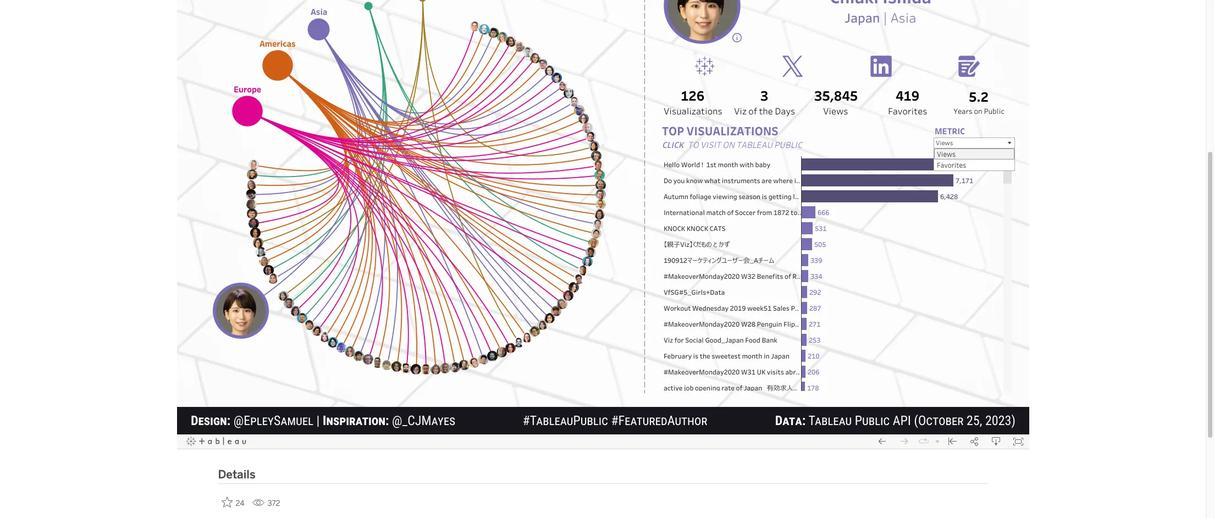 Task type: describe. For each thing, give the bounding box(es) containing it.
24
[[236, 499, 245, 508]]

details
[[218, 468, 256, 481]]

Add Favorite button
[[218, 493, 248, 511]]



Task type: vqa. For each thing, say whether or not it's contained in the screenshot.
372
yes



Task type: locate. For each thing, give the bounding box(es) containing it.
372
[[268, 499, 280, 508]]

372 views element
[[248, 494, 285, 512]]



